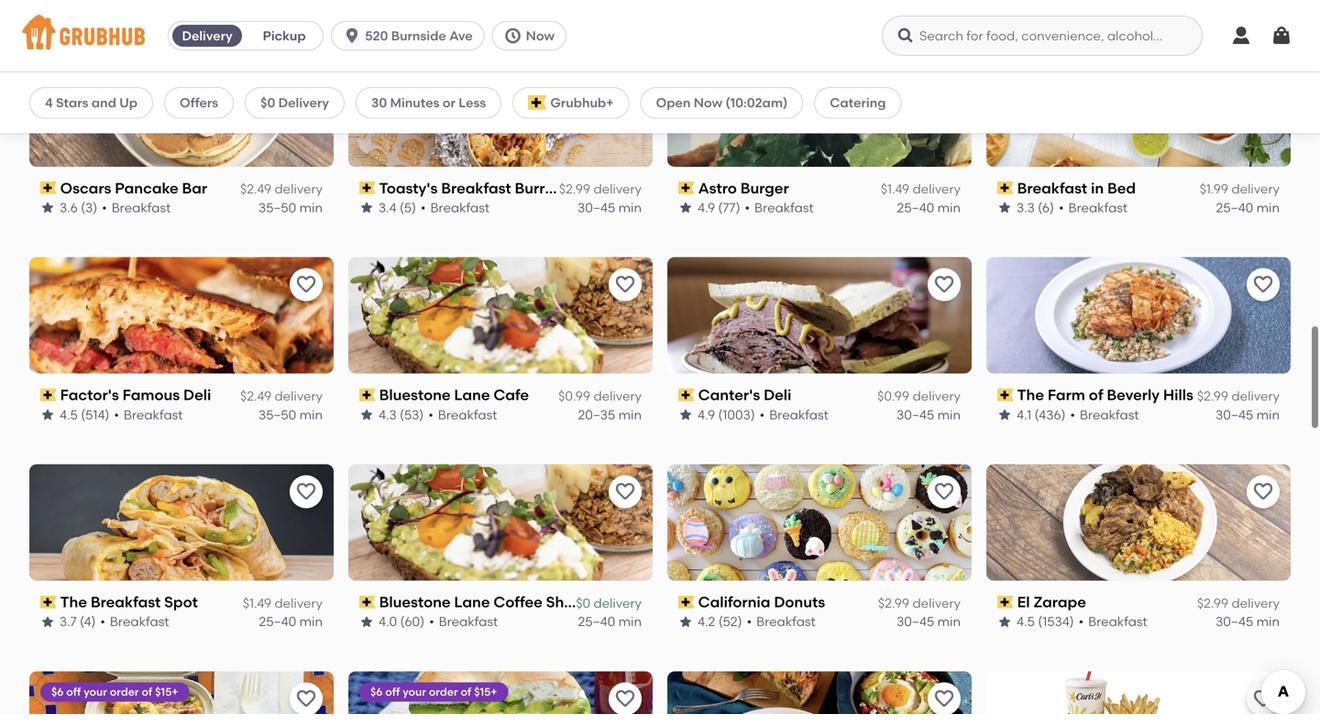 Task type: locate. For each thing, give the bounding box(es) containing it.
min for toasty's breakfast burritos
[[618, 200, 642, 215]]

2 $0.99 delivery from the left
[[878, 388, 961, 404]]

1 horizontal spatial $1.49 delivery
[[881, 181, 961, 197]]

of for just bagel eat logo
[[461, 685, 471, 699]]

0 horizontal spatial order
[[110, 685, 139, 699]]

breakfast burrito bungalow (s. robertson blvd) logo image
[[29, 672, 334, 714]]

breakfast down pancake
[[112, 200, 171, 215]]

delivery for california donuts
[[913, 595, 961, 611]]

star icon image left 4.9 (77)
[[678, 200, 693, 215]]

1 vertical spatial lane
[[454, 593, 490, 611]]

subscription pass image left breakfast in bed
[[997, 182, 1014, 194]]

25–40
[[897, 200, 934, 215], [1216, 200, 1254, 215], [259, 614, 296, 630], [578, 614, 615, 630]]

svg image inside 520 burnside ave "button"
[[343, 27, 361, 45]]

1 horizontal spatial deli
[[764, 386, 792, 404]]

0 vertical spatial $2.49 delivery
[[240, 181, 323, 197]]

of for the breakfast burrito bungalow (s. robertson blvd) logo
[[142, 685, 152, 699]]

30–45 min
[[578, 200, 642, 215], [897, 407, 961, 422], [1216, 407, 1280, 422], [897, 614, 961, 630], [1216, 614, 1280, 630]]

delivery inside button
[[182, 28, 233, 44]]

subscription pass image left toasty's
[[359, 182, 376, 194]]

subscription pass image left farm at bottom
[[997, 389, 1014, 402]]

$15+ down spot
[[155, 685, 178, 699]]

1 horizontal spatial $0
[[576, 595, 591, 611]]

save this restaurant button for the breakfast spot
[[290, 475, 323, 508]]

open now (10:02am)
[[656, 95, 788, 110]]

4.5
[[60, 407, 78, 422], [1017, 614, 1035, 630]]

min for oscars pancake bar
[[299, 200, 323, 215]]

deli
[[183, 386, 211, 404], [764, 386, 792, 404]]

1 horizontal spatial order
[[429, 685, 458, 699]]

• breakfast down the farm of beverly hills
[[1070, 407, 1139, 422]]

2 35–50 from the top
[[259, 407, 296, 422]]

lane
[[454, 386, 490, 404], [454, 593, 490, 611]]

1 $2.49 from the top
[[240, 181, 271, 197]]

4
[[45, 95, 53, 110]]

1 vertical spatial 4.5
[[1017, 614, 1035, 630]]

deli right canter's
[[764, 386, 792, 404]]

$1.49 delivery
[[881, 181, 961, 197], [243, 595, 323, 611]]

delivery for astro burger
[[913, 181, 961, 197]]

(436)
[[1035, 407, 1066, 422]]

1 horizontal spatial $0.99 delivery
[[878, 388, 961, 404]]

1 35–50 from the top
[[259, 200, 296, 215]]

your down (4)
[[84, 685, 107, 699]]

(77)
[[718, 200, 740, 215]]

$2.99 delivery
[[559, 181, 642, 197], [1197, 388, 1280, 404], [878, 595, 961, 611], [1197, 595, 1280, 611]]

now up grubhub plus flag logo
[[526, 28, 555, 44]]

1 vertical spatial $0
[[576, 595, 591, 611]]

• breakfast down the toasty's breakfast burritos
[[421, 200, 490, 215]]

svg image
[[1271, 25, 1293, 47], [343, 27, 361, 45], [504, 27, 522, 45]]

breakfast down bluestone lane cafe
[[438, 407, 497, 422]]

breakfast up "(6)"
[[1017, 179, 1087, 197]]

0 horizontal spatial deli
[[183, 386, 211, 404]]

$2.49 delivery
[[240, 181, 323, 197], [240, 388, 323, 404]]

0 vertical spatial 35–50 min
[[259, 200, 323, 215]]

0 vertical spatial the
[[1017, 386, 1044, 404]]

• for the farm of beverly hills
[[1070, 407, 1075, 422]]

• breakfast for the breakfast spot
[[100, 614, 169, 630]]

• breakfast down the breakfast spot
[[100, 614, 169, 630]]

the farm of beverly hills logo image
[[986, 257, 1291, 374]]

lane left cafe
[[454, 386, 490, 404]]

oscars pancake bar
[[60, 179, 207, 197]]

$0
[[260, 95, 275, 110], [576, 595, 591, 611]]

star icon image left 4.5 (1534)
[[997, 615, 1012, 629]]

1 order from the left
[[110, 685, 139, 699]]

4.3
[[379, 407, 397, 422]]

1 vertical spatial delivery
[[278, 95, 329, 110]]

now button
[[492, 21, 574, 50]]

min for el zarape
[[1257, 614, 1280, 630]]

0 horizontal spatial svg image
[[343, 27, 361, 45]]

save this restaurant image for bluestone lane coffee shop
[[614, 481, 636, 503]]

0 vertical spatial delivery
[[182, 28, 233, 44]]

35–50 for oscars pancake bar
[[259, 200, 296, 215]]

35–50
[[259, 200, 296, 215], [259, 407, 296, 422]]

subscription pass image for the breakfast spot
[[40, 596, 57, 609]]

3.4 (5)
[[379, 200, 416, 215]]

lane left coffee
[[454, 593, 490, 611]]

4.5 down el
[[1017, 614, 1035, 630]]

now right the "open"
[[694, 95, 722, 110]]

breakfast in bed logo image
[[986, 50, 1291, 167]]

• right (53)
[[428, 407, 433, 422]]

• right (60)
[[429, 614, 434, 630]]

bluestone up (53)
[[379, 386, 451, 404]]

delivery for toasty's breakfast burritos
[[594, 181, 642, 197]]

• breakfast for canter's deli
[[760, 407, 829, 422]]

1 vertical spatial $2.49 delivery
[[240, 388, 323, 404]]

save this restaurant image
[[295, 274, 317, 296], [614, 274, 636, 296], [933, 274, 955, 296], [295, 481, 317, 503], [614, 481, 636, 503], [933, 481, 955, 503], [614, 688, 636, 710], [1252, 688, 1274, 710]]

4.9 down astro
[[698, 200, 715, 215]]

subscription pass image for bluestone lane cafe
[[359, 389, 376, 402]]

star icon image left the 4.9 (1003)
[[678, 407, 693, 422]]

of down 'bluestone lane coffee shop'
[[461, 685, 471, 699]]

save this restaurant button for the farm of beverly hills
[[1247, 268, 1280, 301]]

0 vertical spatial bluestone
[[379, 386, 451, 404]]

$6 down the 4.0
[[370, 685, 383, 699]]

1 $2.49 delivery from the top
[[240, 181, 323, 197]]

0 vertical spatial 4.9
[[698, 200, 715, 215]]

factor's famous deli
[[60, 386, 211, 404]]

30–45 min for el zarape
[[1216, 614, 1280, 630]]

breakfast down the toasty's breakfast burritos
[[430, 200, 490, 215]]

$2.49
[[240, 181, 271, 197], [240, 388, 271, 404]]

1 horizontal spatial $1.49
[[881, 181, 910, 197]]

• right (514) on the left bottom
[[114, 407, 119, 422]]

breakfast for breakfast in bed
[[1069, 200, 1128, 215]]

0 vertical spatial now
[[526, 28, 555, 44]]

in
[[1091, 179, 1104, 197]]

star icon image
[[40, 200, 55, 215], [359, 200, 374, 215], [678, 200, 693, 215], [997, 200, 1012, 215], [40, 407, 55, 422], [359, 407, 374, 422], [678, 407, 693, 422], [997, 407, 1012, 422], [40, 615, 55, 629], [359, 615, 374, 629], [678, 615, 693, 629], [997, 615, 1012, 629]]

$6 down "3.7"
[[51, 685, 64, 699]]

0 vertical spatial $1.49 delivery
[[881, 181, 961, 197]]

1 $6 from the left
[[51, 685, 64, 699]]

star icon image left 4.5 (514)
[[40, 407, 55, 422]]

star icon image left 3.6
[[40, 200, 55, 215]]

1 $6 off your order of $15+ from the left
[[51, 685, 178, 699]]

deli right famous
[[183, 386, 211, 404]]

• right (77)
[[745, 200, 750, 215]]

0 horizontal spatial $0.99 delivery
[[558, 388, 642, 404]]

of right farm at bottom
[[1089, 386, 1103, 404]]

order for the breakfast burrito bungalow (s. robertson blvd) logo
[[110, 685, 139, 699]]

save this restaurant button for bluestone lane coffee shop
[[609, 475, 642, 508]]

$6 off your order of $15+ down (4)
[[51, 685, 178, 699]]

hills
[[1163, 386, 1194, 404]]

$0.99 for bluestone lane cafe
[[558, 388, 591, 404]]

$15+ down 'bluestone lane coffee shop'
[[474, 685, 497, 699]]

now
[[526, 28, 555, 44], [694, 95, 722, 110]]

delivery for factor's famous deli
[[275, 388, 323, 404]]

min for bluestone lane cafe
[[618, 407, 642, 422]]

subscription pass image for the farm of beverly hills
[[997, 389, 1014, 402]]

subscription pass image left factor's
[[40, 389, 57, 402]]

el
[[1017, 593, 1030, 611]]

1 $0.99 delivery from the left
[[558, 388, 642, 404]]

1 4.9 from the top
[[698, 200, 715, 215]]

the for the farm of beverly hills
[[1017, 386, 1044, 404]]

0 horizontal spatial $0
[[260, 95, 275, 110]]

4.9 down canter's
[[698, 407, 715, 422]]

subscription pass image
[[678, 182, 695, 194], [359, 389, 376, 402], [40, 596, 57, 609], [359, 596, 376, 609], [678, 596, 695, 609], [997, 596, 1014, 609]]

0 vertical spatial $0
[[260, 95, 275, 110]]

• breakfast for breakfast in bed
[[1059, 200, 1128, 215]]

35–50 for factor's famous deli
[[259, 407, 296, 422]]

2 your from the left
[[403, 685, 426, 699]]

min for astro burger
[[938, 200, 961, 215]]

•
[[102, 200, 107, 215], [421, 200, 426, 215], [745, 200, 750, 215], [1059, 200, 1064, 215], [114, 407, 119, 422], [428, 407, 433, 422], [760, 407, 765, 422], [1070, 407, 1075, 422], [100, 614, 105, 630], [429, 614, 434, 630], [747, 614, 752, 630], [1079, 614, 1084, 630]]

save this restaurant button for california donuts
[[928, 475, 961, 508]]

1 vertical spatial $2.49
[[240, 388, 271, 404]]

the for the breakfast spot
[[60, 593, 87, 611]]

$0 right offers
[[260, 95, 275, 110]]

1 vertical spatial 35–50 min
[[259, 407, 323, 422]]

off down 3.7 (4) at the bottom left of page
[[66, 685, 81, 699]]

star icon image left the 4.0
[[359, 615, 374, 629]]

0 vertical spatial 35–50
[[259, 200, 296, 215]]

$15+ for just bagel eat logo
[[474, 685, 497, 699]]

offers
[[180, 95, 218, 110]]

2 $15+ from the left
[[474, 685, 497, 699]]

• breakfast for bluestone lane coffee shop
[[429, 614, 498, 630]]

famous
[[123, 386, 180, 404]]

• for astro burger
[[745, 200, 750, 215]]

just bagel eat logo image
[[348, 672, 653, 714]]

1 $15+ from the left
[[155, 685, 178, 699]]

breakfast down canter's deli
[[769, 407, 829, 422]]

1 vertical spatial the
[[60, 593, 87, 611]]

4.9 (77)
[[698, 200, 740, 215]]

(4)
[[80, 614, 96, 630]]

$0 right coffee
[[576, 595, 591, 611]]

30
[[371, 95, 387, 110]]

• right "(6)"
[[1059, 200, 1064, 215]]

2 $6 from the left
[[370, 685, 383, 699]]

• breakfast for california donuts
[[747, 614, 816, 630]]

1 horizontal spatial now
[[694, 95, 722, 110]]

breakfast right (1534)
[[1088, 614, 1148, 630]]

1 35–50 min from the top
[[259, 200, 323, 215]]

4.0
[[379, 614, 397, 630]]

• breakfast down famous
[[114, 407, 183, 422]]

breakfast in bed
[[1017, 179, 1136, 197]]

breakfast down the breakfast spot
[[110, 614, 169, 630]]

star icon image for the farm of beverly hills
[[997, 407, 1012, 422]]

(1534)
[[1038, 614, 1074, 630]]

star icon image left 3.4
[[359, 200, 374, 215]]

delivery up offers
[[182, 28, 233, 44]]

breakfast down in
[[1069, 200, 1128, 215]]

star icon image left 4.3
[[359, 407, 374, 422]]

delivery
[[182, 28, 233, 44], [278, 95, 329, 110]]

0 vertical spatial 4.5
[[60, 407, 78, 422]]

svg image
[[1230, 25, 1252, 47], [897, 27, 915, 45]]

min
[[299, 200, 323, 215], [618, 200, 642, 215], [938, 200, 961, 215], [1257, 200, 1280, 215], [299, 407, 323, 422], [618, 407, 642, 422], [938, 407, 961, 422], [1257, 407, 1280, 422], [299, 614, 323, 630], [618, 614, 642, 630], [938, 614, 961, 630], [1257, 614, 1280, 630]]

25–40 min for breakfast in bed
[[1216, 200, 1280, 215]]

$2.49 for deli
[[240, 388, 271, 404]]

star icon image for the breakfast spot
[[40, 615, 55, 629]]

subscription pass image left canter's
[[678, 389, 695, 402]]

1 bluestone from the top
[[379, 386, 451, 404]]

0 horizontal spatial now
[[526, 28, 555, 44]]

2 horizontal spatial of
[[1089, 386, 1103, 404]]

california donuts logo image
[[667, 464, 972, 581]]

0 horizontal spatial delivery
[[182, 28, 233, 44]]

• breakfast down bluestone lane cafe
[[428, 407, 497, 422]]

4.9 for astro burger
[[698, 200, 715, 215]]

subscription pass image for canter's deli
[[678, 389, 695, 402]]

min for breakfast in bed
[[1257, 200, 1280, 215]]

main navigation navigation
[[0, 0, 1320, 72]]

breakfast for bluestone lane coffee shop
[[439, 614, 498, 630]]

0 horizontal spatial $6
[[51, 685, 64, 699]]

• breakfast down canter's deli
[[760, 407, 829, 422]]

star icon image for astro burger
[[678, 200, 693, 215]]

1 horizontal spatial delivery
[[278, 95, 329, 110]]

pickup
[[263, 28, 306, 44]]

0 horizontal spatial off
[[66, 685, 81, 699]]

520 burnside ave button
[[331, 21, 492, 50]]

the farm of beverly hills
[[1017, 386, 1194, 404]]

• right (1003)
[[760, 407, 765, 422]]

off
[[66, 685, 81, 699], [385, 685, 400, 699]]

the up 3.7 (4) at the bottom left of page
[[60, 593, 87, 611]]

1 your from the left
[[84, 685, 107, 699]]

1 off from the left
[[66, 685, 81, 699]]

delivery down pickup at the left top of the page
[[278, 95, 329, 110]]

1 horizontal spatial 4.5
[[1017, 614, 1035, 630]]

2 $2.49 from the top
[[240, 388, 271, 404]]

2 off from the left
[[385, 685, 400, 699]]

catering
[[830, 95, 886, 110]]

1 horizontal spatial $0.99
[[878, 388, 910, 404]]

30 minutes or less
[[371, 95, 486, 110]]

• for oscars pancake bar
[[102, 200, 107, 215]]

2 order from the left
[[429, 685, 458, 699]]

2 lane from the top
[[454, 593, 490, 611]]

2 35–50 min from the top
[[259, 407, 323, 422]]

the breakfast spot logo image
[[29, 464, 334, 581]]

0 horizontal spatial $15+
[[155, 685, 178, 699]]

bed
[[1108, 179, 1136, 197]]

• breakfast down oscars pancake bar
[[102, 200, 171, 215]]

$1.49 delivery for astro burger
[[881, 181, 961, 197]]

now inside button
[[526, 28, 555, 44]]

2 4.9 from the top
[[698, 407, 715, 422]]

• breakfast down 'bluestone lane coffee shop'
[[429, 614, 498, 630]]

1 horizontal spatial off
[[385, 685, 400, 699]]

star icon image left 3.3
[[997, 200, 1012, 215]]

subscription pass image
[[40, 182, 57, 194], [359, 182, 376, 194], [997, 182, 1014, 194], [40, 389, 57, 402], [678, 389, 695, 402], [997, 389, 1014, 402]]

• breakfast
[[102, 200, 171, 215], [421, 200, 490, 215], [745, 200, 814, 215], [1059, 200, 1128, 215], [114, 407, 183, 422], [428, 407, 497, 422], [760, 407, 829, 422], [1070, 407, 1139, 422], [100, 614, 169, 630], [429, 614, 498, 630], [747, 614, 816, 630], [1079, 614, 1148, 630]]

1 $0.99 from the left
[[558, 388, 591, 404]]

1 vertical spatial 35–50
[[259, 407, 296, 422]]

off down the 4.0
[[385, 685, 400, 699]]

save this restaurant image for factor's famous deli
[[295, 274, 317, 296]]

1 vertical spatial $1.49 delivery
[[243, 595, 323, 611]]

4.5 for el
[[1017, 614, 1035, 630]]

25–40 for the breakfast spot
[[259, 614, 296, 630]]

bluestone for bluestone lane coffee shop
[[379, 593, 451, 611]]

your down (60)
[[403, 685, 426, 699]]

save this restaurant button for factor's famous deli
[[290, 268, 323, 301]]

(514)
[[81, 407, 109, 422]]

subscription pass image for el zarape
[[997, 596, 1014, 609]]

2 $0.99 from the left
[[878, 388, 910, 404]]

0 horizontal spatial $6 off your order of $15+
[[51, 685, 178, 699]]

breakfast for canter's deli
[[769, 407, 829, 422]]

$2.49 delivery for factor's famous deli
[[240, 388, 323, 404]]

save this restaurant button
[[290, 61, 323, 94], [609, 61, 642, 94], [928, 61, 961, 94], [1247, 61, 1280, 94], [290, 268, 323, 301], [609, 268, 642, 301], [928, 268, 961, 301], [1247, 268, 1280, 301], [290, 475, 323, 508], [609, 475, 642, 508], [928, 475, 961, 508], [1247, 475, 1280, 508], [290, 683, 323, 714], [609, 683, 642, 714], [928, 683, 961, 714], [1247, 683, 1280, 714]]

breakfast down 'bluestone lane coffee shop'
[[439, 614, 498, 630]]

bluestone up (60)
[[379, 593, 451, 611]]

the
[[1017, 386, 1044, 404], [60, 593, 87, 611]]

(10:02am)
[[726, 95, 788, 110]]

• right (3)
[[102, 200, 107, 215]]

save this restaurant image
[[295, 67, 317, 89], [614, 67, 636, 89], [933, 67, 955, 89], [1252, 67, 1274, 89], [1252, 274, 1274, 296], [1252, 481, 1274, 503], [295, 688, 317, 710], [933, 688, 955, 710]]

• right (1534)
[[1079, 614, 1084, 630]]

• right (4)
[[100, 614, 105, 630]]

1 horizontal spatial your
[[403, 685, 426, 699]]

0 vertical spatial lane
[[454, 386, 490, 404]]

bluestone lane cafe logo image
[[348, 257, 653, 374]]

3.6 (3)
[[60, 200, 97, 215]]

25–40 min for astro burger
[[897, 200, 961, 215]]

1 vertical spatial bluestone
[[379, 593, 451, 611]]

(5)
[[400, 200, 416, 215]]

0 horizontal spatial your
[[84, 685, 107, 699]]

• right (52)
[[747, 614, 752, 630]]

subscription pass image left 'oscars'
[[40, 182, 57, 194]]

Search for food, convenience, alcohol... search field
[[882, 16, 1203, 56]]

delivery
[[275, 181, 323, 197], [594, 181, 642, 197], [913, 181, 961, 197], [1232, 181, 1280, 197], [275, 388, 323, 404], [594, 388, 642, 404], [913, 388, 961, 404], [1232, 388, 1280, 404], [275, 595, 323, 611], [594, 595, 642, 611], [913, 595, 961, 611], [1232, 595, 1280, 611]]

2 $2.49 delivery from the top
[[240, 388, 323, 404]]

zarape
[[1034, 593, 1086, 611]]

up
[[119, 95, 138, 110]]

save this restaurant image for the breakfast spot
[[295, 481, 317, 503]]

save this restaurant image for bluestone lane cafe
[[614, 274, 636, 296]]

$6 off your order of $15+ down (60)
[[370, 685, 497, 699]]

0 horizontal spatial $1.49 delivery
[[243, 595, 323, 611]]

star icon image for california donuts
[[678, 615, 693, 629]]

breakfast down donuts
[[756, 614, 816, 630]]

1 horizontal spatial $15+
[[474, 685, 497, 699]]

astro burger
[[698, 179, 789, 197]]

svg image inside "now" button
[[504, 27, 522, 45]]

grubhub plus flag logo image
[[528, 95, 547, 110]]

0 vertical spatial $1.49
[[881, 181, 910, 197]]

• breakfast down donuts
[[747, 614, 816, 630]]

0 horizontal spatial $1.49
[[243, 595, 271, 611]]

1 horizontal spatial of
[[461, 685, 471, 699]]

1 horizontal spatial $6 off your order of $15+
[[370, 685, 497, 699]]

0 vertical spatial $2.49
[[240, 181, 271, 197]]

2 horizontal spatial svg image
[[1271, 25, 1293, 47]]

4.5 left (514) on the left bottom
[[60, 407, 78, 422]]

$2.99 for california donuts
[[878, 595, 910, 611]]

2 $6 off your order of $15+ from the left
[[370, 685, 497, 699]]

subscription pass image for astro burger
[[678, 182, 695, 194]]

astro
[[698, 179, 737, 197]]

25–40 min
[[897, 200, 961, 215], [1216, 200, 1280, 215], [259, 614, 323, 630], [578, 614, 642, 630]]

2 bluestone from the top
[[379, 593, 451, 611]]

• down farm at bottom
[[1070, 407, 1075, 422]]

save this restaurant button for breakfast in bed
[[1247, 61, 1280, 94]]

1 vertical spatial 4.9
[[698, 407, 715, 422]]

• breakfast down 'burger'
[[745, 200, 814, 215]]

of down the breakfast spot
[[142, 685, 152, 699]]

3.7
[[60, 614, 77, 630]]

star icon image left "3.7"
[[40, 615, 55, 629]]

25–40 min for the breakfast spot
[[259, 614, 323, 630]]

1 vertical spatial now
[[694, 95, 722, 110]]

• breakfast for the farm of beverly hills
[[1070, 407, 1139, 422]]

breakfast down the farm of beverly hills
[[1080, 407, 1139, 422]]

0 horizontal spatial 4.5
[[60, 407, 78, 422]]

pancake
[[115, 179, 178, 197]]

star icon image left 4.1
[[997, 407, 1012, 422]]

california
[[698, 593, 771, 611]]

or
[[443, 95, 456, 110]]

delivery for el zarape
[[1232, 595, 1280, 611]]

0 horizontal spatial of
[[142, 685, 152, 699]]

20–35 min
[[578, 407, 642, 422]]

0 horizontal spatial $0.99
[[558, 388, 591, 404]]

the up 4.1
[[1017, 386, 1044, 404]]

• breakfast down the zarape
[[1079, 614, 1148, 630]]

star icon image for factor's famous deli
[[40, 407, 55, 422]]

1 lane from the top
[[454, 386, 490, 404]]

star icon image left 4.2
[[678, 615, 693, 629]]

carl's jr. logo image
[[986, 672, 1291, 714]]

$0 delivery
[[260, 95, 329, 110]]

1 horizontal spatial svg image
[[504, 27, 522, 45]]

• right (5)
[[421, 200, 426, 215]]

1 horizontal spatial the
[[1017, 386, 1044, 404]]

delivery for breakfast in bed
[[1232, 181, 1280, 197]]

breakfast down famous
[[124, 407, 183, 422]]

save this restaurant button for toasty's breakfast burritos
[[609, 61, 642, 94]]

• breakfast down in
[[1059, 200, 1128, 215]]

1 horizontal spatial $6
[[370, 685, 383, 699]]

4.9
[[698, 200, 715, 215], [698, 407, 715, 422]]

0 horizontal spatial the
[[60, 593, 87, 611]]

breakfast down 'burger'
[[755, 200, 814, 215]]

• breakfast for factor's famous deli
[[114, 407, 183, 422]]

1 vertical spatial $1.49
[[243, 595, 271, 611]]



Task type: describe. For each thing, give the bounding box(es) containing it.
(6)
[[1038, 200, 1054, 215]]

svg image for now
[[504, 27, 522, 45]]

breakfast for the farm of beverly hills
[[1080, 407, 1139, 422]]

3.3 (6)
[[1017, 200, 1054, 215]]

• for breakfast in bed
[[1059, 200, 1064, 215]]

breakfast for el zarape
[[1088, 614, 1148, 630]]

• for bluestone lane coffee shop
[[429, 614, 434, 630]]

subscription pass image for oscars pancake bar
[[40, 182, 57, 194]]

0 horizontal spatial svg image
[[897, 27, 915, 45]]

$1.49 for the breakfast spot
[[243, 595, 271, 611]]

coffee
[[494, 593, 543, 611]]

save this restaurant image for astro burger
[[933, 67, 955, 89]]

min for the farm of beverly hills
[[1257, 407, 1280, 422]]

california donuts
[[698, 593, 825, 611]]

30–45 for toasty's breakfast burritos
[[578, 200, 615, 215]]

donuts
[[774, 593, 825, 611]]

toasty's breakfast burritos logo image
[[348, 50, 653, 167]]

520
[[365, 28, 388, 44]]

• for factor's famous deli
[[114, 407, 119, 422]]

save this restaurant button for bluestone lane cafe
[[609, 268, 642, 301]]

30–45 for el zarape
[[1216, 614, 1254, 630]]

oscars
[[60, 179, 111, 197]]

30–45 min for the farm of beverly hills
[[1216, 407, 1280, 422]]

stars
[[56, 95, 88, 110]]

30–45 min for california donuts
[[897, 614, 961, 630]]

shop
[[546, 593, 583, 611]]

1 deli from the left
[[183, 386, 211, 404]]

• for canter's deli
[[760, 407, 765, 422]]

lane for coffee
[[454, 593, 490, 611]]

el zarape
[[1017, 593, 1086, 611]]

pickup button
[[246, 21, 323, 50]]

4.3 (53)
[[379, 407, 424, 422]]

save this restaurant image for oscars pancake bar
[[295, 67, 317, 89]]

le pain quotidien (n larchmont blvd) logo image
[[667, 672, 972, 714]]

4.2
[[698, 614, 715, 630]]

30–45 for california donuts
[[897, 614, 934, 630]]

breakfast for california donuts
[[756, 614, 816, 630]]

breakfast left burritos
[[441, 179, 511, 197]]

$1.99 delivery
[[1200, 181, 1280, 197]]

delivery for canter's deli
[[913, 388, 961, 404]]

factor's famous deli logo image
[[29, 257, 334, 374]]

save this restaurant image for el zarape
[[1252, 481, 1274, 503]]

• for the breakfast spot
[[100, 614, 105, 630]]

• for bluestone lane cafe
[[428, 407, 433, 422]]

star icon image for toasty's breakfast burritos
[[359, 200, 374, 215]]

$6 off your order of $15+ for the breakfast burrito bungalow (s. robertson blvd) logo
[[51, 685, 178, 699]]

1 horizontal spatial svg image
[[1230, 25, 1252, 47]]

toasty's
[[379, 179, 438, 197]]

$0.99 delivery for canter's deli
[[878, 388, 961, 404]]

(1003)
[[718, 407, 755, 422]]

3.4
[[379, 200, 397, 215]]

(52)
[[719, 614, 742, 630]]

grubhub+
[[550, 95, 614, 110]]

canter's deli logo image
[[667, 257, 972, 374]]

minutes
[[390, 95, 440, 110]]

svg image for 520 burnside ave
[[343, 27, 361, 45]]

canter's
[[698, 386, 760, 404]]

2 deli from the left
[[764, 386, 792, 404]]

star icon image for canter's deli
[[678, 407, 693, 422]]

3.3
[[1017, 200, 1035, 215]]

save this restaurant button for oscars pancake bar
[[290, 61, 323, 94]]

20–35
[[578, 407, 615, 422]]

4.1 (436)
[[1017, 407, 1066, 422]]

• breakfast for toasty's breakfast burritos
[[421, 200, 490, 215]]

toasty's breakfast burritos
[[379, 179, 571, 197]]

bluestone lane cafe
[[379, 386, 529, 404]]

your for just bagel eat logo
[[403, 685, 426, 699]]

breakfast up (4)
[[91, 593, 161, 611]]

factor's
[[60, 386, 119, 404]]

delivery for the breakfast spot
[[275, 595, 323, 611]]

4.1
[[1017, 407, 1032, 422]]

$0 for $0 delivery
[[576, 595, 591, 611]]

4.2 (52)
[[698, 614, 742, 630]]

$0 delivery
[[576, 595, 642, 611]]

3.7 (4)
[[60, 614, 96, 630]]

save this restaurant image for toasty's breakfast burritos
[[614, 67, 636, 89]]

• breakfast for bluestone lane cafe
[[428, 407, 497, 422]]

order for just bagel eat logo
[[429, 685, 458, 699]]

save this restaurant button for canter's deli
[[928, 268, 961, 301]]

cafe
[[494, 386, 529, 404]]

open
[[656, 95, 691, 110]]

4.5 (1534)
[[1017, 614, 1074, 630]]

$6 for the breakfast burrito bungalow (s. robertson blvd) logo
[[51, 685, 64, 699]]

burger
[[741, 179, 789, 197]]

delivery for the farm of beverly hills
[[1232, 388, 1280, 404]]

(53)
[[400, 407, 424, 422]]

el zarape logo image
[[986, 464, 1291, 581]]

delivery for oscars pancake bar
[[275, 181, 323, 197]]

$2.99 delivery for the farm of beverly hills
[[1197, 388, 1280, 404]]

save this restaurant image for california donuts
[[933, 481, 955, 503]]

subscription pass image for breakfast in bed
[[997, 182, 1014, 194]]

4 stars and up
[[45, 95, 138, 110]]

min for factor's famous deli
[[299, 407, 323, 422]]

$6 for just bagel eat logo
[[370, 685, 383, 699]]

bluestone for bluestone lane cafe
[[379, 386, 451, 404]]

star icon image for el zarape
[[997, 615, 1012, 629]]

4.0 (60)
[[379, 614, 425, 630]]

breakfast for toasty's breakfast burritos
[[430, 200, 490, 215]]

(60)
[[400, 614, 425, 630]]

astro burger logo image
[[667, 50, 972, 167]]

ave
[[449, 28, 473, 44]]

oscars pancake bar logo image
[[29, 50, 334, 167]]

30–45 min for toasty's breakfast burritos
[[578, 200, 642, 215]]

30–45 for the farm of beverly hills
[[1216, 407, 1254, 422]]

and
[[91, 95, 116, 110]]

save this restaurant button for astro burger
[[928, 61, 961, 94]]

star icon image for bluestone lane coffee shop
[[359, 615, 374, 629]]

4.5 for factor's
[[60, 407, 78, 422]]

star icon image for breakfast in bed
[[997, 200, 1012, 215]]

delivery button
[[169, 21, 246, 50]]

$2.99 delivery for toasty's breakfast burritos
[[559, 181, 642, 197]]

25–40 for astro burger
[[897, 200, 934, 215]]

30–45 min for canter's deli
[[897, 407, 961, 422]]

lane for cafe
[[454, 386, 490, 404]]

delivery for bluestone lane coffee shop
[[594, 595, 642, 611]]

$0 for $0 delivery
[[260, 95, 275, 110]]

min for canter's deli
[[938, 407, 961, 422]]

less
[[459, 95, 486, 110]]

$15+ for the breakfast burrito bungalow (s. robertson blvd) logo
[[155, 685, 178, 699]]

4.5 (514)
[[60, 407, 109, 422]]

burritos
[[515, 179, 571, 197]]

min for bluestone lane coffee shop
[[618, 614, 642, 630]]

bluestone lane coffee shop
[[379, 593, 583, 611]]

520 burnside ave
[[365, 28, 473, 44]]

3.6
[[60, 200, 78, 215]]

4.9 (1003)
[[698, 407, 755, 422]]

farm
[[1048, 386, 1085, 404]]

bluestone lane coffee shop logo image
[[348, 464, 653, 581]]

$2.99 for the farm of beverly hills
[[1197, 388, 1229, 404]]

35–50 min for factor's famous deli
[[259, 407, 323, 422]]

save this restaurant image for breakfast in bed
[[1252, 67, 1274, 89]]

subscription pass image for california donuts
[[678, 596, 695, 609]]

spot
[[164, 593, 198, 611]]

breakfast for factor's famous deli
[[124, 407, 183, 422]]

$1.99
[[1200, 181, 1229, 197]]

breakfast for the breakfast spot
[[110, 614, 169, 630]]

(3)
[[81, 200, 97, 215]]

bar
[[182, 179, 207, 197]]

canter's deli
[[698, 386, 792, 404]]

the breakfast spot
[[60, 593, 198, 611]]

beverly
[[1107, 386, 1160, 404]]

subscription pass image for factor's famous deli
[[40, 389, 57, 402]]

burnside
[[391, 28, 446, 44]]

• breakfast for el zarape
[[1079, 614, 1148, 630]]



Task type: vqa. For each thing, say whether or not it's contained in the screenshot.


